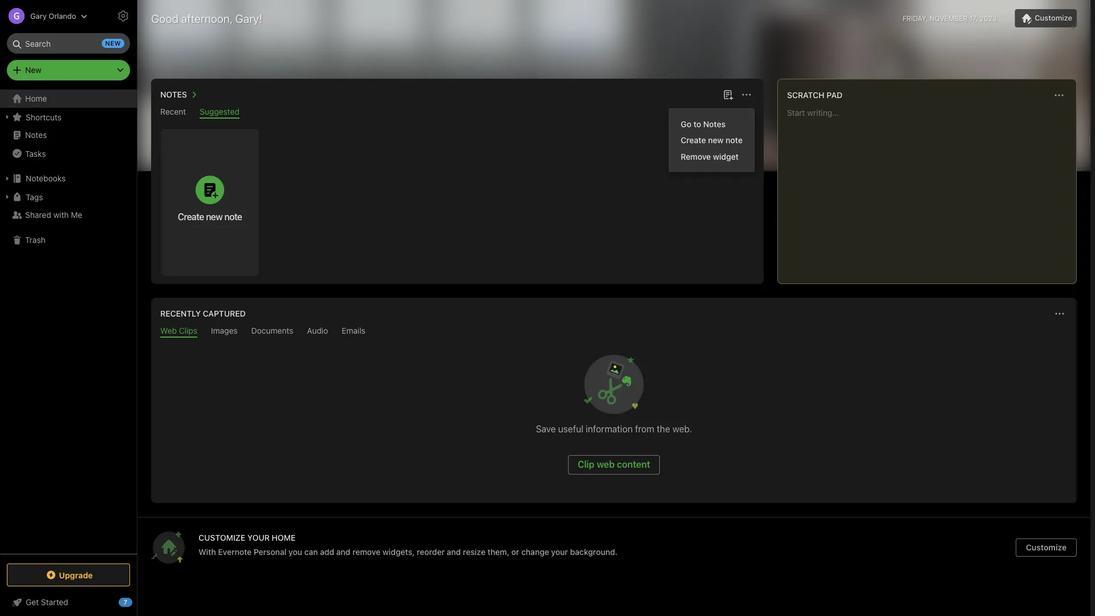 Task type: vqa. For each thing, say whether or not it's contained in the screenshot.
"Dropdown List" menu
yes



Task type: describe. For each thing, give the bounding box(es) containing it.
suggested tab
[[200, 107, 239, 119]]

expand tags image
[[3, 192, 12, 201]]

Account field
[[0, 5, 87, 27]]

more actions image for scratch pad
[[1052, 88, 1066, 102]]

notes inside notes button
[[160, 90, 187, 99]]

shortcuts
[[26, 112, 61, 122]]

new inside search box
[[105, 40, 121, 47]]

widget
[[713, 152, 739, 161]]

web
[[160, 326, 177, 335]]

recently captured button
[[158, 307, 246, 321]]

gary!
[[235, 11, 262, 25]]

save useful information from the web.
[[536, 424, 692, 434]]

save
[[536, 424, 556, 434]]

emails tab
[[342, 326, 365, 338]]

images
[[211, 326, 238, 335]]

home link
[[0, 90, 137, 108]]

clips
[[179, 326, 197, 335]]

remove widget
[[681, 152, 739, 161]]

recently
[[160, 309, 201, 318]]

started
[[41, 597, 68, 607]]

scratch pad
[[787, 90, 843, 100]]

notes inside notes link
[[25, 130, 47, 140]]

web.
[[673, 424, 692, 434]]

the
[[657, 424, 670, 434]]

recently captured
[[160, 309, 246, 318]]

1 vertical spatial customize
[[1026, 543, 1067, 552]]

tasks
[[25, 149, 46, 158]]

new inside "button"
[[206, 211, 222, 222]]

clip
[[578, 459, 595, 470]]

tab list for recently captured
[[153, 326, 1075, 338]]

shared
[[25, 210, 51, 220]]

emails
[[342, 326, 365, 335]]

more actions image for recently captured
[[1053, 307, 1067, 321]]

captured
[[203, 309, 246, 318]]

2023
[[980, 14, 997, 22]]

new button
[[7, 60, 130, 80]]

web clips
[[160, 326, 197, 335]]

new search field
[[15, 33, 124, 54]]

resize
[[463, 547, 486, 556]]

create inside dropdown list menu
[[681, 135, 706, 145]]

web clips tab
[[160, 326, 197, 338]]

good afternoon, gary!
[[151, 11, 262, 25]]

create inside "button"
[[178, 211, 204, 222]]

them,
[[488, 547, 509, 556]]

create new note button
[[161, 129, 259, 276]]

create new note link
[[669, 132, 754, 148]]

content
[[617, 459, 650, 470]]

your
[[247, 533, 270, 542]]

2 and from the left
[[447, 547, 461, 556]]

notebooks link
[[0, 169, 136, 188]]

0 vertical spatial customize
[[1035, 14, 1072, 22]]

0 vertical spatial customize button
[[1015, 9, 1077, 27]]

friday,
[[903, 14, 928, 22]]

images tab
[[211, 326, 238, 338]]

clip web content
[[578, 459, 650, 470]]

expand notebooks image
[[3, 174, 12, 183]]

create new note inside dropdown list menu
[[681, 135, 743, 145]]

november
[[930, 14, 968, 22]]

good
[[151, 11, 179, 25]]

trash
[[25, 235, 45, 245]]

me
[[71, 210, 82, 220]]

new
[[25, 65, 42, 75]]

tree containing home
[[0, 90, 137, 553]]



Task type: locate. For each thing, give the bounding box(es) containing it.
0 vertical spatial tab list
[[153, 107, 761, 119]]

recent
[[160, 107, 186, 116]]

suggested tab panel
[[151, 119, 764, 284]]

notes up recent
[[160, 90, 187, 99]]

Search text field
[[15, 33, 122, 54]]

can
[[304, 547, 318, 556]]

gary orlando
[[30, 12, 76, 20]]

background.
[[570, 547, 618, 556]]

2 vertical spatial notes
[[25, 130, 47, 140]]

change
[[521, 547, 549, 556]]

notes inside go to notes link
[[703, 119, 726, 129]]

documents tab
[[251, 326, 293, 338]]

More actions field
[[739, 87, 755, 103], [1051, 87, 1067, 103], [1052, 306, 1068, 322]]

0 horizontal spatial create
[[178, 211, 204, 222]]

tab list for notes
[[153, 107, 761, 119]]

remove
[[681, 152, 711, 161]]

note
[[726, 135, 743, 145], [224, 211, 242, 222]]

0 vertical spatial note
[[726, 135, 743, 145]]

remove
[[352, 547, 380, 556]]

Start writing… text field
[[787, 108, 1076, 274]]

remove widget link
[[669, 148, 754, 165]]

you
[[289, 547, 302, 556]]

recent tab
[[160, 107, 186, 119]]

1 and from the left
[[336, 547, 350, 556]]

and left the resize
[[447, 547, 461, 556]]

notes
[[160, 90, 187, 99], [703, 119, 726, 129], [25, 130, 47, 140]]

2 tab list from the top
[[153, 326, 1075, 338]]

pad
[[827, 90, 843, 100]]

home
[[272, 533, 296, 542]]

upgrade
[[59, 570, 93, 580]]

upgrade button
[[7, 564, 130, 586]]

tab list containing web clips
[[153, 326, 1075, 338]]

to
[[694, 119, 701, 129]]

1 vertical spatial tab list
[[153, 326, 1075, 338]]

your
[[551, 547, 568, 556]]

1 vertical spatial new
[[708, 135, 724, 145]]

1 horizontal spatial create
[[681, 135, 706, 145]]

1 vertical spatial note
[[224, 211, 242, 222]]

note inside create new note link
[[726, 135, 743, 145]]

tags
[[26, 192, 43, 201]]

home
[[25, 94, 47, 103]]

shortcuts button
[[0, 108, 136, 126]]

1 horizontal spatial new
[[206, 211, 222, 222]]

0 vertical spatial create new note
[[681, 135, 743, 145]]

customize
[[1035, 14, 1072, 22], [1026, 543, 1067, 552]]

note inside create new note "button"
[[224, 211, 242, 222]]

and right add
[[336, 547, 350, 556]]

customize button
[[1015, 9, 1077, 27], [1016, 538, 1077, 557]]

1 vertical spatial create new note
[[178, 211, 242, 222]]

2 horizontal spatial notes
[[703, 119, 726, 129]]

0 horizontal spatial notes
[[25, 130, 47, 140]]

notebooks
[[26, 174, 66, 183]]

information
[[586, 424, 633, 434]]

more actions image
[[740, 88, 753, 102], [1052, 88, 1066, 102], [1053, 307, 1067, 321]]

personal
[[254, 547, 286, 556]]

1 horizontal spatial create new note
[[681, 135, 743, 145]]

17,
[[969, 14, 978, 22]]

customize your home with evernote personal you can add and remove widgets, reorder and resize them, or change your background.
[[198, 533, 618, 556]]

get
[[26, 597, 39, 607]]

and
[[336, 547, 350, 556], [447, 547, 461, 556]]

suggested
[[200, 107, 239, 116]]

0 vertical spatial notes
[[160, 90, 187, 99]]

2 horizontal spatial new
[[708, 135, 724, 145]]

1 vertical spatial create
[[178, 211, 204, 222]]

dropdown list menu
[[669, 116, 754, 165]]

shared with me link
[[0, 206, 136, 224]]

notes up create new note link
[[703, 119, 726, 129]]

clip web content button
[[568, 455, 660, 475]]

gary
[[30, 12, 47, 20]]

go to notes
[[681, 119, 726, 129]]

1 vertical spatial notes
[[703, 119, 726, 129]]

shared with me
[[25, 210, 82, 220]]

orlando
[[49, 12, 76, 20]]

add
[[320, 547, 334, 556]]

go
[[681, 119, 691, 129]]

settings image
[[116, 9, 130, 23]]

scratch
[[787, 90, 825, 100]]

tab list containing recent
[[153, 107, 761, 119]]

click to collapse image
[[133, 595, 141, 609]]

create new note
[[681, 135, 743, 145], [178, 211, 242, 222]]

scratch pad button
[[785, 88, 843, 102]]

afternoon,
[[181, 11, 233, 25]]

or
[[511, 547, 519, 556]]

audio
[[307, 326, 328, 335]]

with
[[198, 547, 216, 556]]

new inside dropdown list menu
[[708, 135, 724, 145]]

0 horizontal spatial create new note
[[178, 211, 242, 222]]

0 horizontal spatial and
[[336, 547, 350, 556]]

tree
[[0, 90, 137, 553]]

1 horizontal spatial notes
[[160, 90, 187, 99]]

web clips tab panel
[[151, 338, 1077, 503]]

more actions field for scratch pad
[[1051, 87, 1067, 103]]

1 vertical spatial customize button
[[1016, 538, 1077, 557]]

tab list
[[153, 107, 761, 119], [153, 326, 1075, 338]]

2 vertical spatial new
[[206, 211, 222, 222]]

create
[[681, 135, 706, 145], [178, 211, 204, 222]]

notes up the tasks
[[25, 130, 47, 140]]

notes link
[[0, 126, 136, 144]]

get started
[[26, 597, 68, 607]]

reorder
[[417, 547, 445, 556]]

friday, november 17, 2023
[[903, 14, 997, 22]]

from
[[635, 424, 654, 434]]

0 horizontal spatial new
[[105, 40, 121, 47]]

documents
[[251, 326, 293, 335]]

1 horizontal spatial note
[[726, 135, 743, 145]]

0 vertical spatial new
[[105, 40, 121, 47]]

create new note inside "button"
[[178, 211, 242, 222]]

notes button
[[158, 88, 201, 102]]

tags button
[[0, 188, 136, 206]]

web
[[597, 459, 615, 470]]

evernote
[[218, 547, 252, 556]]

useful
[[558, 424, 583, 434]]

0 horizontal spatial note
[[224, 211, 242, 222]]

0 vertical spatial create
[[681, 135, 706, 145]]

1 horizontal spatial and
[[447, 547, 461, 556]]

1 tab list from the top
[[153, 107, 761, 119]]

customize
[[198, 533, 245, 542]]

more actions field for recently captured
[[1052, 306, 1068, 322]]

go to notes link
[[669, 116, 754, 132]]

7
[[124, 599, 127, 606]]

with
[[53, 210, 69, 220]]

new
[[105, 40, 121, 47], [708, 135, 724, 145], [206, 211, 222, 222]]

trash link
[[0, 231, 136, 249]]

Help and Learning task checklist field
[[0, 593, 137, 611]]

audio tab
[[307, 326, 328, 338]]

tasks button
[[0, 144, 136, 163]]

widgets,
[[383, 547, 415, 556]]



